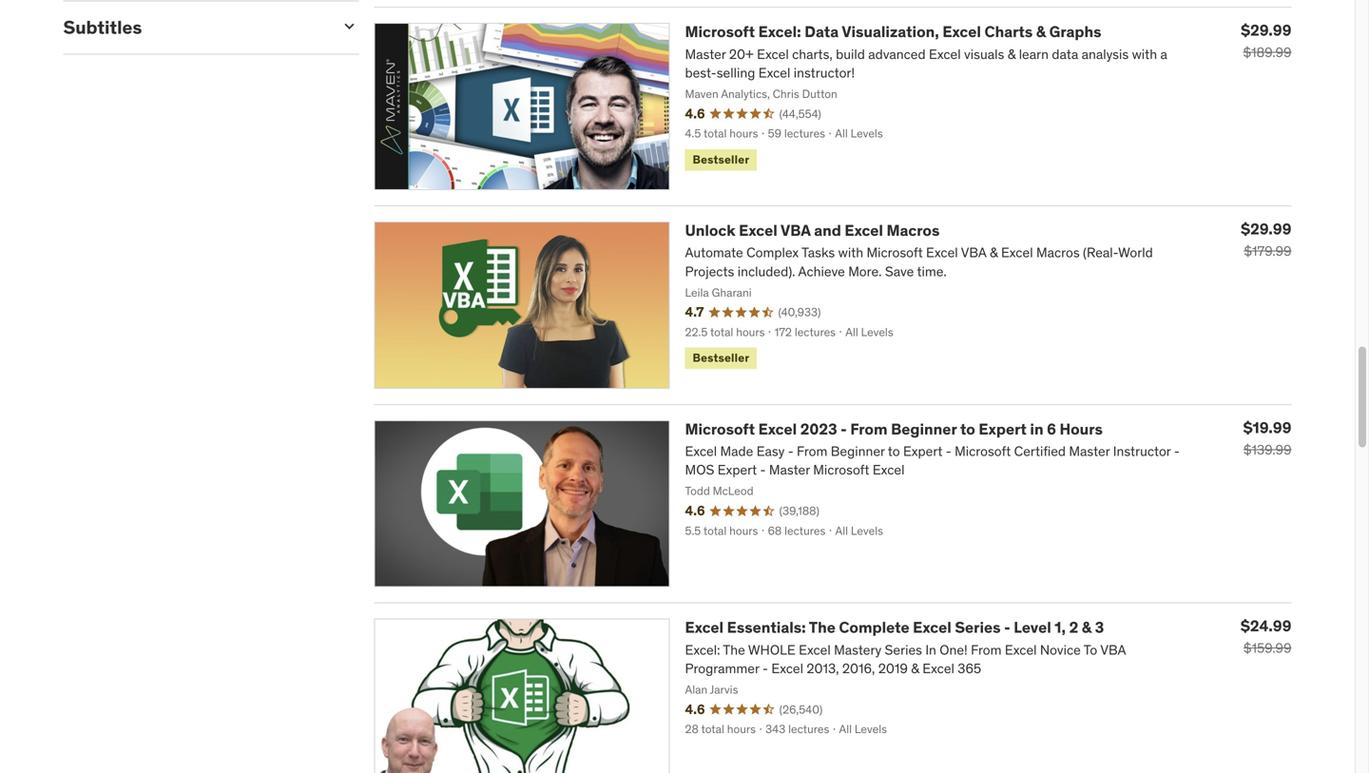 Task type: vqa. For each thing, say whether or not it's contained in the screenshot.


Task type: locate. For each thing, give the bounding box(es) containing it.
-
[[841, 419, 847, 439], [1004, 618, 1010, 637]]

2 $29.99 from the top
[[1241, 219, 1292, 239]]

2023
[[800, 419, 837, 439]]

$29.99 up $179.99
[[1241, 219, 1292, 239]]

0 horizontal spatial -
[[841, 419, 847, 439]]

$29.99 up $189.99
[[1241, 21, 1292, 40]]

$29.99 $179.99
[[1241, 219, 1292, 260]]

0 horizontal spatial &
[[1036, 22, 1046, 42]]

complete
[[839, 618, 910, 637]]

2
[[1069, 618, 1078, 637]]

0 vertical spatial microsoft
[[685, 22, 755, 42]]

1 vertical spatial $29.99
[[1241, 219, 1292, 239]]

0 vertical spatial &
[[1036, 22, 1046, 42]]

0 vertical spatial $29.99
[[1241, 21, 1292, 40]]

& right charts
[[1036, 22, 1046, 42]]

- left the level
[[1004, 618, 1010, 637]]

& right 2
[[1082, 618, 1092, 637]]

1 vertical spatial &
[[1082, 618, 1092, 637]]

to
[[960, 419, 975, 439]]

$29.99 for microsoft excel: data visualization, excel charts & graphs
[[1241, 21, 1292, 40]]

unlock
[[685, 221, 736, 240]]

excel
[[943, 22, 981, 42], [739, 221, 778, 240], [845, 221, 883, 240], [758, 419, 797, 439], [685, 618, 724, 637], [913, 618, 952, 637]]

1 horizontal spatial -
[[1004, 618, 1010, 637]]

0 vertical spatial -
[[841, 419, 847, 439]]

microsoft excel: data visualization, excel charts & graphs
[[685, 22, 1102, 42]]

1 microsoft from the top
[[685, 22, 755, 42]]

- right 2023
[[841, 419, 847, 439]]

1 vertical spatial microsoft
[[685, 419, 755, 439]]

excel essentials: the complete excel series - level 1, 2 & 3
[[685, 618, 1104, 637]]

the
[[809, 618, 836, 637]]

1,
[[1055, 618, 1066, 637]]

excel left 2023
[[758, 419, 797, 439]]

essentials:
[[727, 618, 806, 637]]

expert
[[979, 419, 1027, 439]]

$24.99 $159.99
[[1241, 616, 1292, 657]]

$29.99
[[1241, 21, 1292, 40], [1241, 219, 1292, 239]]

excel:
[[758, 22, 801, 42]]

visualization,
[[842, 22, 939, 42]]

microsoft excel 2023 - from beginner to expert in 6 hours
[[685, 419, 1103, 439]]

1 $29.99 from the top
[[1241, 21, 1292, 40]]

in
[[1030, 419, 1044, 439]]

&
[[1036, 22, 1046, 42], [1082, 618, 1092, 637]]

$139.99
[[1244, 441, 1292, 458]]

1 vertical spatial -
[[1004, 618, 1010, 637]]

microsoft
[[685, 22, 755, 42], [685, 419, 755, 439]]

small image
[[340, 17, 359, 36]]

$24.99
[[1241, 616, 1292, 636]]

beginner
[[891, 419, 957, 439]]

$19.99
[[1243, 418, 1292, 437]]

2 microsoft from the top
[[685, 419, 755, 439]]

and
[[814, 221, 841, 240]]



Task type: describe. For each thing, give the bounding box(es) containing it.
$159.99
[[1244, 640, 1292, 657]]

excel right and
[[845, 221, 883, 240]]

$189.99
[[1243, 44, 1292, 61]]

excel left 'essentials:'
[[685, 618, 724, 637]]

unlock excel vba and excel macros link
[[685, 221, 940, 240]]

$179.99
[[1244, 242, 1292, 260]]

$19.99 $139.99
[[1243, 418, 1292, 458]]

$29.99 for unlock excel vba and excel macros
[[1241, 219, 1292, 239]]

excel left vba
[[739, 221, 778, 240]]

macros
[[887, 221, 940, 240]]

$29.99 $189.99
[[1241, 21, 1292, 61]]

excel left charts
[[943, 22, 981, 42]]

graphs
[[1049, 22, 1102, 42]]

level
[[1014, 618, 1051, 637]]

charts
[[985, 22, 1033, 42]]

6
[[1047, 419, 1056, 439]]

excel left series
[[913, 618, 952, 637]]

from
[[850, 419, 888, 439]]

microsoft excel: data visualization, excel charts & graphs link
[[685, 22, 1102, 42]]

series
[[955, 618, 1001, 637]]

microsoft excel 2023 - from beginner to expert in 6 hours link
[[685, 419, 1103, 439]]

3
[[1095, 618, 1104, 637]]

unlock excel vba and excel macros
[[685, 221, 940, 240]]

excel essentials: the complete excel series - level 1, 2 & 3 link
[[685, 618, 1104, 637]]

hours
[[1060, 419, 1103, 439]]

subtitles
[[63, 16, 142, 38]]

microsoft for microsoft excel 2023 - from beginner to expert in 6 hours
[[685, 419, 755, 439]]

data
[[805, 22, 839, 42]]

subtitles button
[[63, 16, 325, 38]]

1 horizontal spatial &
[[1082, 618, 1092, 637]]

vba
[[781, 221, 811, 240]]

microsoft for microsoft excel: data visualization, excel charts & graphs
[[685, 22, 755, 42]]



